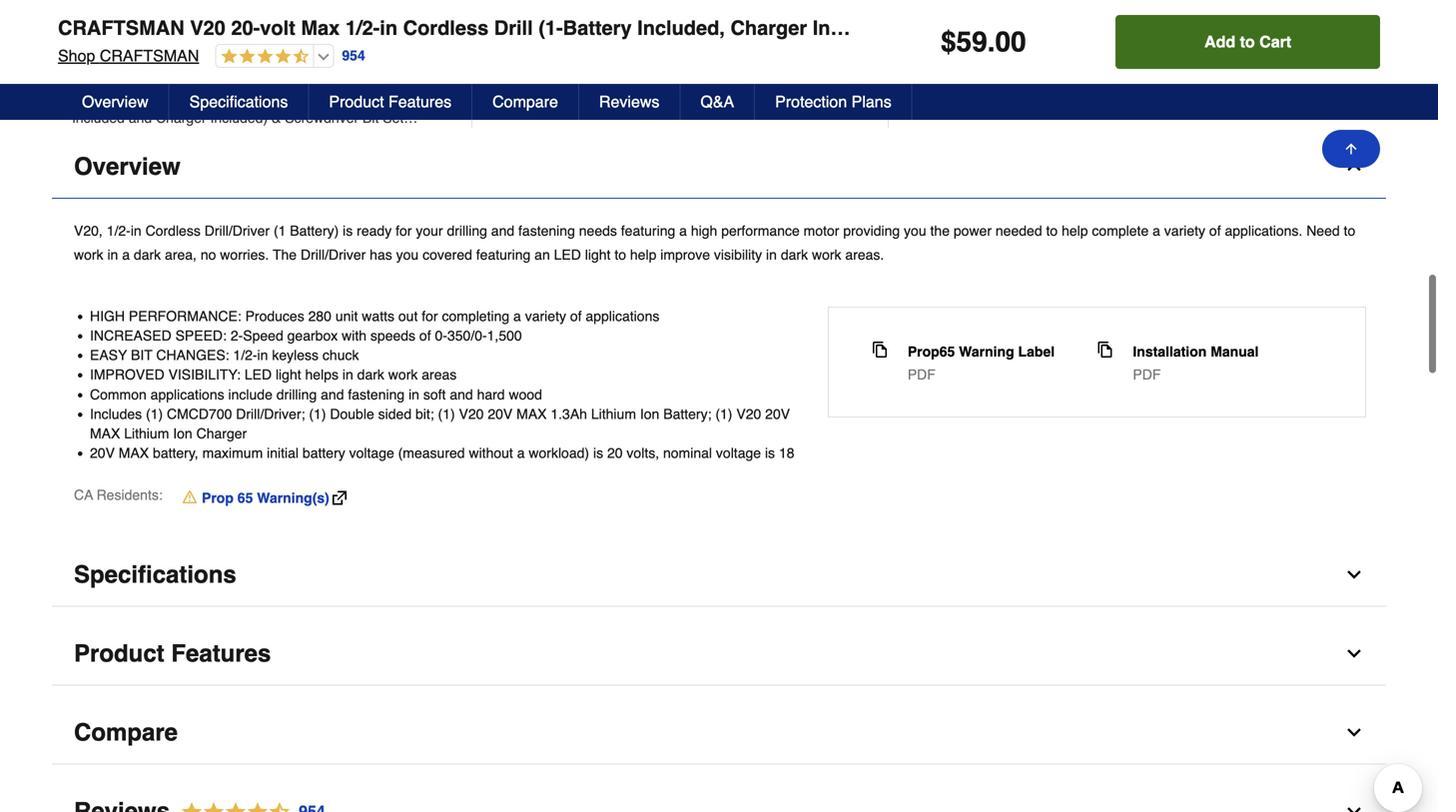 Task type: describe. For each thing, give the bounding box(es) containing it.
3 (1) from the left
[[438, 406, 455, 422]]

the
[[273, 247, 297, 263]]

350/0-
[[448, 328, 487, 344]]

v20 inside v20 20-volt max 1/2-in cordless drill (1-battery included and charger included) & screwdriver bit set drill/driver (35-piece)
[[164, 90, 189, 106]]

in down speed
[[257, 347, 268, 363]]

00
[[996, 26, 1027, 58]]

light inside v20, 1/2-in cordless drill/driver (1 battery) is ready for your drilling and fastening needs featuring a high performance motor providing you the power needed to help complete a variety of applications. need to work in a dark area, no worries. the drill/driver has you covered featuring an led light to help improve visibility in dark work areas.
[[585, 247, 611, 263]]

and right soft
[[450, 386, 473, 402]]

$56.00
[[663, 65, 712, 84]]

protection plans button
[[756, 84, 913, 120]]

v20, 1/2-in cordless drill/driver (1 battery) is ready for your drilling and fastening needs featuring a high performance motor providing you the power needed to help complete a variety of applications. need to work in a dark area, no worries. the drill/driver has you covered featuring an led light to help improve visibility in dark work areas.
[[74, 223, 1356, 263]]

hard
[[477, 386, 505, 402]]

complete
[[1093, 223, 1149, 239]]

add to cart button
[[1116, 15, 1381, 69]]

performance
[[722, 223, 800, 239]]

speed:
[[175, 328, 227, 344]]

v20,
[[74, 223, 103, 239]]

areas.
[[846, 247, 885, 263]]

and down helps
[[321, 386, 344, 402]]

max inside v20 20-volt max 1/2-in cordless drill (1-battery included and charger included) & screwdriver bit set drill/driver (35-piece)
[[239, 90, 265, 106]]

/
[[238, 47, 243, 66]]

document image for installation
[[1098, 342, 1113, 358]]

cmcd700
[[167, 406, 232, 422]]

cart
[[1260, 32, 1292, 51]]

in left soft
[[409, 386, 420, 402]]

reviews button
[[579, 84, 681, 120]]

double
[[330, 406, 374, 422]]

high performance: produces 280 unit watts out for completing a variety of applications increased speed: 2-speed gearbox with speeds of 0-350/0-1,500 easy bit changes: 1/2-in keyless chuck improved visibility: led light helps in dark work areas common applications include drilling and fastening in soft and hard wood includes (1) cmcd700 drill/driver; (1) double sided bit; (1) v20 20v max 1.3ah lithium ion battery; (1) v20 20v max lithium ion charger 20v max battery, maximum initial battery voltage (measured without a workload) is 20 volts, nominal voltage is 18
[[90, 308, 795, 461]]

2 vertical spatial max
[[119, 445, 149, 461]]

1 horizontal spatial featuring
[[621, 223, 676, 239]]

included) for and
[[210, 110, 268, 126]]

$ 59 . 00
[[941, 26, 1027, 58]]

0 vertical spatial overview button
[[62, 84, 170, 120]]

v20 20-volt max 1/2-in cordless drill (1-battery included and charger included) & screwdriver bit set drill/driver (35-piece)
[[72, 90, 457, 146]]

0 vertical spatial overview
[[82, 92, 149, 111]]

covered
[[423, 247, 473, 263]]

2-
[[231, 328, 243, 344]]

1,500
[[487, 328, 522, 344]]

link icon image
[[333, 491, 347, 505]]

common
[[90, 386, 147, 402]]

to inside the add to cart 'button'
[[1241, 32, 1256, 51]]

compare for the topmost compare button
[[493, 92, 558, 111]]

included,
[[638, 16, 725, 39]]

0 vertical spatial applications
[[586, 308, 660, 324]]

has
[[370, 247, 392, 263]]

$23.00
[[231, 65, 280, 84]]

1 horizontal spatial you
[[904, 223, 927, 239]]

is inside v20, 1/2-in cordless drill/driver (1 battery) is ready for your drilling and fastening needs featuring a high performance motor providing you the power needed to help complete a variety of applications. need to work in a dark area, no worries. the drill/driver has you covered featuring an led light to help improve visibility in dark work areas.
[[343, 223, 353, 239]]

ca
[[74, 487, 93, 503]]

0 horizontal spatial lithium
[[124, 426, 169, 442]]

product for the top product features button
[[329, 92, 384, 111]]

providing
[[844, 223, 900, 239]]

charger inside high performance: produces 280 unit watts out for completing a variety of applications increased speed: 2-speed gearbox with speeds of 0-350/0-1,500 easy bit changes: 1/2-in keyless chuck improved visibility: led light helps in dark work areas common applications include drilling and fastening in soft and hard wood includes (1) cmcd700 drill/driver; (1) double sided bit; (1) v20 20v max 1.3ah lithium ion battery; (1) v20 20v max lithium ion charger 20v max battery, maximum initial battery voltage (measured without a workload) is 20 volts, nominal voltage is 18
[[196, 426, 247, 442]]

65
[[238, 490, 253, 506]]

1 vertical spatial overview button
[[52, 136, 1387, 199]]

no
[[201, 247, 216, 263]]

craftsman for craftsman
[[72, 90, 161, 106]]

residents:
[[96, 487, 163, 503]]

(35-
[[141, 130, 166, 146]]

chevron down image for specifications
[[1345, 565, 1365, 585]]

led inside v20, 1/2-in cordless drill/driver (1 battery) is ready for your drilling and fastening needs featuring a high performance motor providing you the power needed to help complete a variety of applications. need to work in a dark area, no worries. the drill/driver has you covered featuring an led light to help improve visibility in dark work areas.
[[554, 247, 581, 263]]

v20 up $96.98
[[190, 16, 226, 39]]

98
[[126, 47, 158, 79]]

ready
[[357, 223, 392, 239]]

59
[[957, 26, 988, 58]]

|
[[170, 45, 177, 80]]

add to cart
[[1205, 32, 1292, 51]]

0 vertical spatial max
[[517, 406, 547, 422]]

&
[[272, 110, 281, 126]]

0 vertical spatial product features button
[[309, 84, 473, 120]]

1 horizontal spatial help
[[1062, 223, 1089, 239]]

954
[[342, 48, 365, 64]]

1 horizontal spatial drill
[[494, 16, 533, 39]]

an
[[535, 247, 550, 263]]

0 vertical spatial specifications
[[190, 92, 288, 111]]

. for 00
[[988, 26, 996, 58]]

1 vertical spatial specifications button
[[52, 544, 1387, 607]]

prop 65 warning(s)
[[202, 490, 330, 506]]

gearbox
[[287, 328, 338, 344]]

v20 right battery;
[[737, 406, 762, 422]]

1 vertical spatial compare button
[[52, 702, 1387, 765]]

$ 73 . 98
[[72, 47, 158, 79]]

chuck
[[323, 347, 359, 363]]

to right the need
[[1344, 223, 1356, 239]]

1.3ah
[[551, 406, 587, 422]]

maximum
[[202, 445, 263, 461]]

prop65 warning label pdf
[[908, 344, 1055, 383]]

battery;
[[664, 406, 712, 422]]

2 horizontal spatial dark
[[781, 247, 808, 263]]

drill/driver;
[[236, 406, 305, 422]]

arrow up image
[[1344, 141, 1360, 157]]

q&a
[[701, 92, 735, 111]]

to down needs
[[615, 247, 626, 263]]

2 horizontal spatial drill/driver
[[301, 247, 366, 263]]

$96.98 /
[[189, 47, 243, 66]]

1 horizontal spatial is
[[593, 445, 604, 461]]

unit
[[336, 308, 358, 324]]

bit;
[[416, 406, 434, 422]]

easy
[[90, 347, 127, 363]]

1/2- inside high performance: produces 280 unit watts out for completing a variety of applications increased speed: 2-speed gearbox with speeds of 0-350/0-1,500 easy bit changes: 1/2-in keyless chuck improved visibility: led light helps in dark work areas common applications include drilling and fastening in soft and hard wood includes (1) cmcd700 drill/driver; (1) double sided bit; (1) v20 20v max 1.3ah lithium ion battery; (1) v20 20v max lithium ion charger 20v max battery, maximum initial battery voltage (measured without a workload) is 20 volts, nominal voltage is 18
[[233, 347, 257, 363]]

4 chevron down image from the top
[[1345, 802, 1365, 812]]

document image for prop65
[[872, 342, 888, 358]]

completing
[[442, 308, 510, 324]]

0 horizontal spatial product features
[[74, 640, 271, 668]]

essentials
[[654, 90, 718, 106]]

produces
[[245, 308, 304, 324]]

prop
[[202, 490, 234, 506]]

and inside v20, 1/2-in cordless drill/driver (1 battery) is ready for your drilling and fastening needs featuring a high performance motor providing you the power needed to help complete a variety of applications. need to work in a dark area, no worries. the drill/driver has you covered featuring an led light to help improve visibility in dark work areas.
[[491, 223, 515, 239]]

pdf inside prop65 warning label pdf
[[908, 367, 936, 383]]

label
[[1019, 344, 1055, 360]]

volt inside v20 20-volt max 1/2-in cordless drill (1-battery included and charger included) & screwdriver bit set drill/driver (35-piece)
[[213, 90, 235, 106]]

0 horizontal spatial 20v
[[90, 445, 115, 461]]

pdf inside the installation manual pdf
[[1133, 367, 1161, 383]]

protection plans
[[776, 92, 892, 111]]

shop craftsman
[[58, 46, 199, 65]]

ca residents:
[[74, 487, 163, 503]]

1 horizontal spatial volt
[[260, 16, 296, 39]]

needs
[[579, 223, 617, 239]]

power
[[954, 223, 992, 239]]

power
[[581, 90, 621, 106]]

for inside high performance: produces 280 unit watts out for completing a variety of applications increased speed: 2-speed gearbox with speeds of 0-350/0-1,500 easy bit changes: 1/2-in keyless chuck improved visibility: led light helps in dark work areas common applications include drilling and fastening in soft and hard wood includes (1) cmcd700 drill/driver; (1) double sided bit; (1) v20 20v max 1.3ah lithium ion battery; (1) v20 20v max lithium ion charger 20v max battery, maximum initial battery voltage (measured without a workload) is 20 volts, nominal voltage is 18
[[422, 308, 438, 324]]

dark for v20, 1/2-in cordless drill/driver (1 battery) is ready for your drilling and fastening needs featuring a high performance motor providing you the power needed to help complete a variety of applications. need to work in a dark area, no worries. the drill/driver has you covered featuring an led light to help improve visibility in dark work areas.
[[134, 247, 161, 263]]

(measured
[[398, 445, 465, 461]]

1 horizontal spatial of
[[570, 308, 582, 324]]

improved
[[90, 367, 165, 383]]

2 horizontal spatial is
[[765, 445, 775, 461]]

wood
[[509, 386, 543, 402]]

bit
[[131, 347, 153, 363]]

1 vertical spatial help
[[630, 247, 657, 263]]

in down chuck
[[343, 367, 353, 383]]

1 vertical spatial overview
[[74, 153, 181, 180]]

fastening inside v20, 1/2-in cordless drill/driver (1 battery) is ready for your drilling and fastening needs featuring a high performance motor providing you the power needed to help complete a variety of applications. need to work in a dark area, no worries. the drill/driver has you covered featuring an led light to help improve visibility in dark work areas.
[[519, 223, 575, 239]]

(1
[[274, 223, 286, 239]]

piece)
[[166, 130, 206, 146]]

prop65 warning label link
[[908, 342, 1055, 362]]

q&a button
[[681, 84, 756, 120]]

$ for 73
[[72, 47, 88, 79]]

included) for included,
[[813, 16, 902, 39]]

reviews
[[599, 92, 660, 111]]

0 horizontal spatial work
[[74, 247, 103, 263]]

tool
[[624, 90, 650, 106]]

a left 'area,'
[[122, 247, 130, 263]]

1 vertical spatial specifications
[[74, 561, 237, 589]]

out
[[399, 308, 418, 324]]

2 voltage from the left
[[716, 445, 761, 461]]

1 vertical spatial product features button
[[52, 623, 1387, 686]]

a right complete
[[1153, 223, 1161, 239]]

performance:
[[129, 308, 241, 324]]

1 vertical spatial ion
[[173, 426, 193, 442]]

0 vertical spatial 20-
[[231, 16, 260, 39]]

craftsman for craftsman v20 20-volt max 1/2-in cordless drill (1-battery included, charger included)
[[58, 16, 185, 39]]

drilling inside v20, 1/2-in cordless drill/driver (1 battery) is ready for your drilling and fastening needs featuring a high performance motor providing you the power needed to help complete a variety of applications. need to work in a dark area, no worries. the drill/driver has you covered featuring an led light to help improve visibility in dark work areas.
[[447, 223, 488, 239]]

1 horizontal spatial product features
[[329, 92, 452, 111]]

chevron down image for product features
[[1345, 644, 1365, 664]]

applications.
[[1225, 223, 1303, 239]]

20- inside v20 20-volt max 1/2-in cordless drill (1-battery included and charger included) & screwdriver bit set drill/driver (35-piece)
[[193, 90, 213, 106]]

charger for and
[[156, 110, 206, 126]]

in up set
[[380, 16, 398, 39]]

1 vertical spatial max
[[90, 426, 120, 442]]

shop
[[58, 46, 95, 65]]

in inside v20 20-volt max 1/2-in cordless drill (1-battery included and charger included) & screwdriver bit set drill/driver (35-piece)
[[293, 90, 304, 106]]

1/2- up 954
[[346, 16, 380, 39]]

visibility
[[714, 247, 763, 263]]

variety inside high performance: produces 280 unit watts out for completing a variety of applications increased speed: 2-speed gearbox with speeds of 0-350/0-1,500 easy bit changes: 1/2-in keyless chuck improved visibility: led light helps in dark work areas common applications include drilling and fastening in soft and hard wood includes (1) cmcd700 drill/driver; (1) double sided bit; (1) v20 20v max 1.3ah lithium ion battery; (1) v20 20v max lithium ion charger 20v max battery, maximum initial battery voltage (measured without a workload) is 20 volts, nominal voltage is 18
[[525, 308, 566, 324]]

compare for compare button to the bottom
[[74, 719, 178, 747]]



Task type: vqa. For each thing, say whether or not it's contained in the screenshot.
1st PDF from right
yes



Task type: locate. For each thing, give the bounding box(es) containing it.
save
[[189, 65, 227, 84], [622, 65, 659, 84]]

4 (1) from the left
[[716, 406, 733, 422]]

in down performance
[[766, 247, 777, 263]]

watts
[[362, 308, 395, 324]]

0 horizontal spatial drill
[[367, 90, 391, 106]]

charger up protection
[[731, 16, 808, 39]]

1 vertical spatial you
[[396, 247, 419, 263]]

need
[[1307, 223, 1341, 239]]

1 horizontal spatial product
[[329, 92, 384, 111]]

0 horizontal spatial compare
[[74, 719, 178, 747]]

1/2- inside v20 20-volt max 1/2-in cordless drill (1-battery included and charger included) & screwdriver bit set drill/driver (35-piece)
[[269, 90, 293, 106]]

battery inside v20 20-volt max 1/2-in cordless drill (1-battery included and charger included) & screwdriver bit set drill/driver (35-piece)
[[412, 90, 457, 106]]

20v down includes
[[90, 445, 115, 461]]

volts,
[[627, 445, 660, 461]]

include
[[228, 386, 273, 402]]

featuring up improve
[[621, 223, 676, 239]]

1 horizontal spatial included)
[[813, 16, 902, 39]]

0 vertical spatial (1-
[[539, 16, 563, 39]]

document image left the installation
[[1098, 342, 1113, 358]]

dark left 'area,'
[[134, 247, 161, 263]]

and right your
[[491, 223, 515, 239]]

1 vertical spatial (1-
[[395, 90, 412, 106]]

1 horizontal spatial variety
[[1165, 223, 1206, 239]]

work down motor
[[812, 247, 842, 263]]

1 horizontal spatial features
[[389, 92, 452, 111]]

2 horizontal spatial cordless
[[403, 16, 489, 39]]

increased
[[90, 328, 172, 344]]

a right without
[[517, 445, 525, 461]]

charger up piece)
[[156, 110, 206, 126]]

drilling
[[447, 223, 488, 239], [277, 386, 317, 402]]

1 vertical spatial variety
[[525, 308, 566, 324]]

variety right complete
[[1165, 223, 1206, 239]]

drill/driver down included
[[72, 130, 137, 146]]

1 vertical spatial light
[[276, 367, 301, 383]]

$ for 59
[[941, 26, 957, 58]]

work down v20, at the top left
[[74, 247, 103, 263]]

1 horizontal spatial drilling
[[447, 223, 488, 239]]

prop65
[[908, 344, 956, 360]]

1 horizontal spatial (1-
[[539, 16, 563, 39]]

0 vertical spatial specifications button
[[170, 84, 309, 120]]

$ left the '00'
[[941, 26, 957, 58]]

craftsman for craftsman power tool essentials
[[489, 90, 577, 106]]

(1-
[[539, 16, 563, 39], [395, 90, 412, 106]]

of inside v20, 1/2-in cordless drill/driver (1 battery) is ready for your drilling and fastening needs featuring a high performance motor providing you the power needed to help complete a variety of applications. need to work in a dark area, no worries. the drill/driver has you covered featuring an led light to help improve visibility in dark work areas.
[[1210, 223, 1222, 239]]

volt down save $23.00
[[213, 90, 235, 106]]

and
[[129, 110, 152, 126], [491, 223, 515, 239], [321, 386, 344, 402], [450, 386, 473, 402]]

included)
[[813, 16, 902, 39], [210, 110, 268, 126]]

cordless inside v20, 1/2-in cordless drill/driver (1 battery) is ready for your drilling and fastening needs featuring a high performance motor providing you the power needed to help complete a variety of applications. need to work in a dark area, no worries. the drill/driver has you covered featuring an led light to help improve visibility in dark work areas.
[[145, 223, 201, 239]]

dark for high performance: produces 280 unit watts out for completing a variety of applications increased speed: 2-speed gearbox with speeds of 0-350/0-1,500 easy bit changes: 1/2-in keyless chuck improved visibility: led light helps in dark work areas common applications include drilling and fastening in soft and hard wood includes (1) cmcd700 drill/driver; (1) double sided bit; (1) v20 20v max 1.3ah lithium ion battery; (1) v20 20v max lithium ion charger 20v max battery, maximum initial battery voltage (measured without a workload) is 20 volts, nominal voltage is 18
[[357, 367, 385, 383]]

0 horizontal spatial $
[[72, 47, 88, 79]]

features
[[389, 92, 452, 111], [171, 640, 271, 668]]

light inside high performance: produces 280 unit watts out for completing a variety of applications increased speed: 2-speed gearbox with speeds of 0-350/0-1,500 easy bit changes: 1/2-in keyless chuck improved visibility: led light helps in dark work areas common applications include drilling and fastening in soft and hard wood includes (1) cmcd700 drill/driver; (1) double sided bit; (1) v20 20v max 1.3ah lithium ion battery; (1) v20 20v max lithium ion charger 20v max battery, maximum initial battery voltage (measured without a workload) is 20 volts, nominal voltage is 18
[[276, 367, 301, 383]]

of left 0-
[[420, 328, 431, 344]]

1 vertical spatial cordless
[[308, 90, 363, 106]]

0 vertical spatial compare button
[[473, 84, 579, 120]]

drill/driver inside v20 20-volt max 1/2-in cordless drill (1-battery included and charger included) & screwdriver bit set drill/driver (35-piece)
[[72, 130, 137, 146]]

1/2- right v20, at the top left
[[107, 223, 131, 239]]

in
[[380, 16, 398, 39], [293, 90, 304, 106], [131, 223, 142, 239], [107, 247, 118, 263], [766, 247, 777, 263], [257, 347, 268, 363], [343, 367, 353, 383], [409, 386, 420, 402]]

20
[[607, 445, 623, 461]]

ion
[[640, 406, 660, 422], [173, 426, 193, 442]]

0 horizontal spatial help
[[630, 247, 657, 263]]

craftsman v20 20-volt max 1/2-in cordless drill (1-battery included, charger included)
[[58, 16, 902, 39]]

volt up '$23.00'
[[260, 16, 296, 39]]

overview button down $ 73 . 98
[[62, 84, 170, 120]]

2 save from the left
[[622, 65, 659, 84]]

drill inside v20 20-volt max 1/2-in cordless drill (1-battery included and charger included) & screwdriver bit set drill/driver (35-piece)
[[367, 90, 391, 106]]

0 vertical spatial for
[[396, 223, 412, 239]]

visibility:
[[168, 367, 241, 383]]

$96.98
[[189, 47, 238, 66]]

speeds
[[371, 328, 416, 344]]

1 vertical spatial battery
[[412, 90, 457, 106]]

included) up plans
[[813, 16, 902, 39]]

light
[[585, 247, 611, 263], [276, 367, 301, 383]]

installation
[[1133, 344, 1207, 360]]

in right v20, at the top left
[[131, 223, 142, 239]]

led right an
[[554, 247, 581, 263]]

for left your
[[396, 223, 412, 239]]

2 chevron down image from the top
[[1345, 644, 1365, 664]]

2 pdf from the left
[[1133, 367, 1161, 383]]

0 vertical spatial help
[[1062, 223, 1089, 239]]

document image left prop65
[[872, 342, 888, 358]]

2 (1) from the left
[[309, 406, 326, 422]]

led up include
[[245, 367, 272, 383]]

product features
[[329, 92, 452, 111], [74, 640, 271, 668]]

applications up cmcd700
[[151, 386, 224, 402]]

bit
[[363, 110, 379, 126]]

a
[[680, 223, 687, 239], [1153, 223, 1161, 239], [122, 247, 130, 263], [514, 308, 521, 324], [517, 445, 525, 461]]

drilling inside high performance: produces 280 unit watts out for completing a variety of applications increased speed: 2-speed gearbox with speeds of 0-350/0-1,500 easy bit changes: 1/2-in keyless chuck improved visibility: led light helps in dark work areas common applications include drilling and fastening in soft and hard wood includes (1) cmcd700 drill/driver; (1) double sided bit; (1) v20 20v max 1.3ah lithium ion battery; (1) v20 20v max lithium ion charger 20v max battery, maximum initial battery voltage (measured without a workload) is 20 volts, nominal voltage is 18
[[277, 386, 317, 402]]

1 horizontal spatial applications
[[586, 308, 660, 324]]

0 horizontal spatial led
[[245, 367, 272, 383]]

18
[[779, 445, 795, 461]]

(1- inside v20 20-volt max 1/2-in cordless drill (1-battery included and charger included) & screwdriver bit set drill/driver (35-piece)
[[395, 90, 412, 106]]

1/2- down '2-'
[[233, 347, 257, 363]]

1 vertical spatial product
[[74, 640, 165, 668]]

0 horizontal spatial variety
[[525, 308, 566, 324]]

(1) left double
[[309, 406, 326, 422]]

0 vertical spatial compare
[[493, 92, 558, 111]]

voltage down double
[[349, 445, 394, 461]]

0 vertical spatial cordless
[[403, 16, 489, 39]]

dark down chuck
[[357, 367, 385, 383]]

dark inside high performance: produces 280 unit watts out for completing a variety of applications increased speed: 2-speed gearbox with speeds of 0-350/0-1,500 easy bit changes: 1/2-in keyless chuck improved visibility: led light helps in dark work areas common applications include drilling and fastening in soft and hard wood includes (1) cmcd700 drill/driver; (1) double sided bit; (1) v20 20v max 1.3ah lithium ion battery; (1) v20 20v max lithium ion charger 20v max battery, maximum initial battery voltage (measured without a workload) is 20 volts, nominal voltage is 18
[[357, 367, 385, 383]]

1 vertical spatial fastening
[[348, 386, 405, 402]]

1 (1) from the left
[[146, 406, 163, 422]]

0 vertical spatial features
[[389, 92, 452, 111]]

overview button
[[62, 84, 170, 120], [52, 136, 1387, 199]]

chevron up image
[[1345, 157, 1365, 177]]

0 vertical spatial drill
[[494, 16, 533, 39]]

battery)
[[290, 223, 339, 239]]

nominal
[[663, 445, 712, 461]]

manual
[[1211, 344, 1259, 360]]

1 vertical spatial applications
[[151, 386, 224, 402]]

2 vertical spatial drill/driver
[[301, 247, 366, 263]]

changes:
[[156, 347, 229, 363]]

you right has
[[396, 247, 419, 263]]

1 horizontal spatial compare
[[493, 92, 558, 111]]

save up tool
[[622, 65, 659, 84]]

0 horizontal spatial of
[[420, 328, 431, 344]]

a left high
[[680, 223, 687, 239]]

variety down an
[[525, 308, 566, 324]]

overview
[[82, 92, 149, 111], [74, 153, 181, 180]]

20v up 18
[[766, 406, 790, 422]]

pdf down prop65
[[908, 367, 936, 383]]

0 horizontal spatial is
[[343, 223, 353, 239]]

voltage left 18
[[716, 445, 761, 461]]

charger
[[731, 16, 808, 39], [156, 110, 206, 126], [196, 426, 247, 442]]

0 horizontal spatial cordless
[[145, 223, 201, 239]]

1 horizontal spatial $
[[941, 26, 957, 58]]

(1) right includes
[[146, 406, 163, 422]]

1 pdf from the left
[[908, 367, 936, 383]]

specifications down residents:
[[74, 561, 237, 589]]

$
[[941, 26, 957, 58], [72, 47, 88, 79]]

cordless inside v20 20-volt max 1/2-in cordless drill (1-battery included and charger included) & screwdriver bit set drill/driver (35-piece)
[[308, 90, 363, 106]]

save for save $23.00
[[189, 65, 227, 84]]

variety inside v20, 1/2-in cordless drill/driver (1 battery) is ready for your drilling and fastening needs featuring a high performance motor providing you the power needed to help complete a variety of applications. need to work in a dark area, no worries. the drill/driver has you covered featuring an led light to help improve visibility in dark work areas.
[[1165, 223, 1206, 239]]

1 horizontal spatial .
[[988, 26, 996, 58]]

featuring left an
[[476, 247, 531, 263]]

0 vertical spatial of
[[1210, 223, 1222, 239]]

1 vertical spatial of
[[570, 308, 582, 324]]

save right the |
[[189, 65, 227, 84]]

1 horizontal spatial led
[[554, 247, 581, 263]]

1/2- up &
[[269, 90, 293, 106]]

1 horizontal spatial battery
[[563, 16, 632, 39]]

for inside v20, 1/2-in cordless drill/driver (1 battery) is ready for your drilling and fastening needs featuring a high performance motor providing you the power needed to help complete a variety of applications. need to work in a dark area, no worries. the drill/driver has you covered featuring an led light to help improve visibility in dark work areas.
[[396, 223, 412, 239]]

2 document image from the left
[[1098, 342, 1113, 358]]

with
[[342, 328, 367, 344]]

0 vertical spatial charger
[[731, 16, 808, 39]]

0-
[[435, 328, 448, 344]]

fastening
[[519, 223, 575, 239], [348, 386, 405, 402]]

in up 'screwdriver'
[[293, 90, 304, 106]]

overview button up high
[[52, 136, 1387, 199]]

max down wood
[[517, 406, 547, 422]]

(1) right bit;
[[438, 406, 455, 422]]

lithium up 'battery,'
[[124, 426, 169, 442]]

help left improve
[[630, 247, 657, 263]]

1 horizontal spatial 20v
[[488, 406, 513, 422]]

and up (35-
[[129, 110, 152, 126]]

work inside high performance: produces 280 unit watts out for completing a variety of applications increased speed: 2-speed gearbox with speeds of 0-350/0-1,500 easy bit changes: 1/2-in keyless chuck improved visibility: led light helps in dark work areas common applications include drilling and fastening in soft and hard wood includes (1) cmcd700 drill/driver; (1) double sided bit; (1) v20 20v max 1.3ah lithium ion battery; (1) v20 20v max lithium ion charger 20v max battery, maximum initial battery voltage (measured without a workload) is 20 volts, nominal voltage is 18
[[388, 367, 418, 383]]

variety
[[1165, 223, 1206, 239], [525, 308, 566, 324]]

included
[[72, 110, 125, 126]]

max down '$23.00'
[[239, 90, 265, 106]]

save for save $56.00
[[622, 65, 659, 84]]

1 vertical spatial drilling
[[277, 386, 317, 402]]

protection
[[776, 92, 848, 111]]

1 horizontal spatial pdf
[[1133, 367, 1161, 383]]

worries.
[[220, 247, 269, 263]]

craftsman power tool essentials
[[489, 90, 718, 106]]

1 vertical spatial 4.5 stars image
[[170, 799, 326, 812]]

1 vertical spatial volt
[[213, 90, 235, 106]]

save $23.00
[[189, 65, 280, 84]]

battery
[[303, 445, 345, 461]]

2 vertical spatial of
[[420, 328, 431, 344]]

includes
[[90, 406, 142, 422]]

battery up power
[[563, 16, 632, 39]]

0 horizontal spatial for
[[396, 223, 412, 239]]

the
[[931, 223, 950, 239]]

max
[[517, 406, 547, 422], [90, 426, 120, 442], [119, 445, 149, 461]]

1 chevron down image from the top
[[1345, 565, 1365, 585]]

is left the ready
[[343, 223, 353, 239]]

overview down $ 73 . 98
[[82, 92, 149, 111]]

1 vertical spatial included)
[[210, 110, 268, 126]]

fastening inside high performance: produces 280 unit watts out for completing a variety of applications increased speed: 2-speed gearbox with speeds of 0-350/0-1,500 easy bit changes: 1/2-in keyless chuck improved visibility: led light helps in dark work areas common applications include drilling and fastening in soft and hard wood includes (1) cmcd700 drill/driver; (1) double sided bit; (1) v20 20v max 1.3ah lithium ion battery; (1) v20 20v max lithium ion charger 20v max battery, maximum initial battery voltage (measured without a workload) is 20 volts, nominal voltage is 18
[[348, 386, 405, 402]]

2 horizontal spatial work
[[812, 247, 842, 263]]

0 vertical spatial drilling
[[447, 223, 488, 239]]

1 horizontal spatial for
[[422, 308, 438, 324]]

v20 down the |
[[164, 90, 189, 106]]

applications down needs
[[586, 308, 660, 324]]

dark down motor
[[781, 247, 808, 263]]

initial
[[267, 445, 299, 461]]

1 horizontal spatial dark
[[357, 367, 385, 383]]

for right out
[[422, 308, 438, 324]]

1 vertical spatial lithium
[[124, 426, 169, 442]]

0 horizontal spatial drilling
[[277, 386, 317, 402]]

drill
[[494, 16, 533, 39], [367, 90, 391, 106]]

charger for included,
[[731, 16, 808, 39]]

0 vertical spatial ion
[[640, 406, 660, 422]]

0 horizontal spatial max
[[239, 90, 265, 106]]

included) left &
[[210, 110, 268, 126]]

chevron down image for compare
[[1345, 723, 1365, 743]]

light down keyless
[[276, 367, 301, 383]]

to
[[1241, 32, 1256, 51], [1047, 223, 1058, 239], [1344, 223, 1356, 239], [615, 247, 626, 263]]

1 vertical spatial led
[[245, 367, 272, 383]]

fastening up sided
[[348, 386, 405, 402]]

(1) right battery;
[[716, 406, 733, 422]]

0 horizontal spatial product
[[74, 640, 165, 668]]

1 horizontal spatial ion
[[640, 406, 660, 422]]

0 horizontal spatial document image
[[872, 342, 888, 358]]

1/2- inside v20, 1/2-in cordless drill/driver (1 battery) is ready for your drilling and fastening needs featuring a high performance motor providing you the power needed to help complete a variety of applications. need to work in a dark area, no worries. the drill/driver has you covered featuring an led light to help improve visibility in dark work areas.
[[107, 223, 131, 239]]

to right add
[[1241, 32, 1256, 51]]

20- up '/'
[[231, 16, 260, 39]]

0 vertical spatial you
[[904, 223, 927, 239]]

0 horizontal spatial fastening
[[348, 386, 405, 402]]

0 horizontal spatial battery
[[412, 90, 457, 106]]

improve
[[661, 247, 710, 263]]

0 horizontal spatial (1-
[[395, 90, 412, 106]]

(1- up set
[[395, 90, 412, 106]]

plans
[[852, 92, 892, 111]]

light down needs
[[585, 247, 611, 263]]

overview down (35-
[[74, 153, 181, 180]]

0 vertical spatial battery
[[563, 16, 632, 39]]

drill/driver up "worries."
[[205, 223, 270, 239]]

1 vertical spatial featuring
[[476, 247, 531, 263]]

1 horizontal spatial document image
[[1098, 342, 1113, 358]]

v20 down hard
[[459, 406, 484, 422]]

ion left battery;
[[640, 406, 660, 422]]

4.5 stars image
[[216, 48, 309, 66], [170, 799, 326, 812]]

max left 'battery,'
[[119, 445, 149, 461]]

73
[[88, 47, 119, 79]]

max up 'screwdriver'
[[301, 16, 340, 39]]

1 horizontal spatial drill/driver
[[205, 223, 270, 239]]

set
[[383, 110, 404, 126]]

workload)
[[529, 445, 590, 461]]

and inside v20 20-volt max 1/2-in cordless drill (1-battery included and charger included) & screwdriver bit set drill/driver (35-piece)
[[129, 110, 152, 126]]

ion up 'battery,'
[[173, 426, 193, 442]]

high
[[691, 223, 718, 239]]

to right needed
[[1047, 223, 1058, 239]]

. for 98
[[119, 47, 126, 79]]

a up 1,500
[[514, 308, 521, 324]]

fastening up an
[[519, 223, 575, 239]]

1 document image from the left
[[872, 342, 888, 358]]

20v down hard
[[488, 406, 513, 422]]

max
[[301, 16, 340, 39], [239, 90, 265, 106]]

2 horizontal spatial 20v
[[766, 406, 790, 422]]

help left complete
[[1062, 223, 1089, 239]]

0 vertical spatial 4.5 stars image
[[216, 48, 309, 66]]

for
[[396, 223, 412, 239], [422, 308, 438, 324]]

battery down craftsman v20 20-volt max 1/2-in cordless drill (1-battery included, charger included)
[[412, 90, 457, 106]]

warning
[[959, 344, 1015, 360]]

document image
[[872, 342, 888, 358], [1098, 342, 1113, 358]]

0 horizontal spatial save
[[189, 65, 227, 84]]

led inside high performance: produces 280 unit watts out for completing a variety of applications increased speed: 2-speed gearbox with speeds of 0-350/0-1,500 easy bit changes: 1/2-in keyless chuck improved visibility: led light helps in dark work areas common applications include drilling and fastening in soft and hard wood includes (1) cmcd700 drill/driver; (1) double sided bit; (1) v20 20v max 1.3ah lithium ion battery; (1) v20 20v max lithium ion charger 20v max battery, maximum initial battery voltage (measured without a workload) is 20 volts, nominal voltage is 18
[[245, 367, 272, 383]]

warning(s)
[[257, 490, 330, 506]]

drilling down helps
[[277, 386, 317, 402]]

is left 18
[[765, 445, 775, 461]]

dark
[[134, 247, 161, 263], [781, 247, 808, 263], [357, 367, 385, 383]]

0 vertical spatial product
[[329, 92, 384, 111]]

is left 20
[[593, 445, 604, 461]]

chevron down image
[[1345, 565, 1365, 585], [1345, 644, 1365, 664], [1345, 723, 1365, 743], [1345, 802, 1365, 812]]

drilling up "covered"
[[447, 223, 488, 239]]

featuring
[[621, 223, 676, 239], [476, 247, 531, 263]]

included) inside v20 20-volt max 1/2-in cordless drill (1-battery included and charger included) & screwdriver bit set drill/driver (35-piece)
[[210, 110, 268, 126]]

lithium up 20
[[591, 406, 636, 422]]

work left the areas
[[388, 367, 418, 383]]

save $56.00
[[622, 65, 712, 84]]

0 vertical spatial product features
[[329, 92, 452, 111]]

drill/driver down battery)
[[301, 247, 366, 263]]

0 vertical spatial lithium
[[591, 406, 636, 422]]

in up high
[[107, 247, 118, 263]]

drill/driver
[[72, 130, 137, 146], [205, 223, 270, 239], [301, 247, 366, 263]]

3 chevron down image from the top
[[1345, 723, 1365, 743]]

of down needs
[[570, 308, 582, 324]]

1 save from the left
[[189, 65, 227, 84]]

speed
[[243, 328, 284, 344]]

sided
[[378, 406, 412, 422]]

1 voltage from the left
[[349, 445, 394, 461]]

pdf
[[908, 367, 936, 383], [1133, 367, 1161, 383]]

product for the bottommost product features button
[[74, 640, 165, 668]]

1 horizontal spatial max
[[301, 16, 340, 39]]

20- down save $23.00
[[193, 90, 213, 106]]

keyless
[[272, 347, 319, 363]]

charger inside v20 20-volt max 1/2-in cordless drill (1-battery included and charger included) & screwdriver bit set drill/driver (35-piece)
[[156, 110, 206, 126]]

warning image
[[183, 489, 197, 505]]

0 horizontal spatial features
[[171, 640, 271, 668]]



